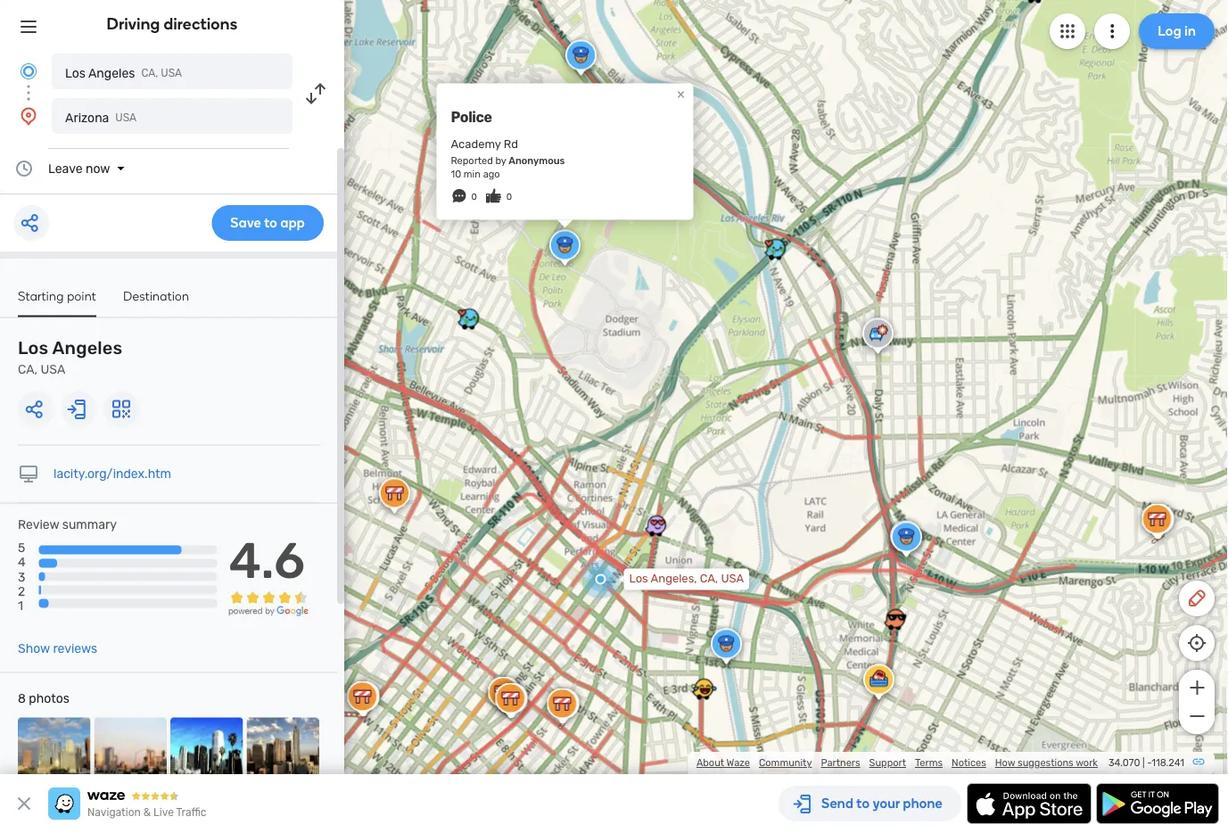 Task type: locate. For each thing, give the bounding box(es) containing it.
traffic
[[176, 807, 206, 819]]

0 vertical spatial los
[[65, 66, 86, 80]]

leave now
[[48, 161, 110, 176]]

2 vertical spatial ca,
[[700, 572, 718, 586]]

live
[[154, 807, 174, 819]]

angeles up arizona usa
[[88, 66, 135, 80]]

photos
[[29, 692, 69, 706]]

pencil image
[[1187, 588, 1208, 609]]

1 horizontal spatial los
[[65, 66, 86, 80]]

2 0 from the left
[[507, 192, 512, 202]]

navigation & live traffic
[[87, 807, 206, 819]]

directions
[[164, 14, 238, 33]]

suggestions
[[1018, 757, 1074, 769]]

los angeles, ca, usa
[[629, 572, 744, 586]]

0 horizontal spatial 0
[[471, 192, 477, 202]]

zoom out image
[[1186, 706, 1208, 727]]

2 horizontal spatial ca,
[[700, 572, 718, 586]]

destination
[[123, 288, 189, 303]]

0 vertical spatial ca,
[[141, 67, 158, 79]]

ca, down driving on the top of page
[[141, 67, 158, 79]]

1 horizontal spatial ca,
[[141, 67, 158, 79]]

2 vertical spatial los
[[629, 572, 648, 586]]

notices link
[[952, 757, 987, 769]]

notices
[[952, 757, 987, 769]]

0
[[471, 192, 477, 202], [507, 192, 512, 202]]

34.070
[[1109, 757, 1141, 769]]

starting
[[18, 288, 64, 303]]

terms
[[915, 757, 943, 769]]

terms link
[[915, 757, 943, 769]]

by
[[496, 155, 506, 167]]

ca, right angeles,
[[700, 572, 718, 586]]

los angeles ca, usa
[[65, 66, 182, 80], [18, 338, 122, 377]]

how
[[995, 757, 1016, 769]]

1 vertical spatial los angeles ca, usa
[[18, 338, 122, 377]]

10
[[451, 168, 461, 180]]

5 4 3 2 1
[[18, 541, 26, 613]]

los angeles ca, usa down driving on the top of page
[[65, 66, 182, 80]]

starting point
[[18, 288, 96, 303]]

angeles inside 'los angeles ca, usa'
[[52, 338, 122, 359]]

3
[[18, 569, 25, 584]]

los
[[65, 66, 86, 80], [18, 338, 49, 359], [629, 572, 648, 586]]

1 horizontal spatial 0
[[507, 192, 512, 202]]

waze
[[727, 757, 750, 769]]

ca, down starting point button
[[18, 362, 38, 377]]

8
[[18, 692, 26, 706]]

driving directions
[[107, 14, 238, 33]]

driving
[[107, 14, 160, 33]]

destination button
[[123, 288, 189, 315]]

los left angeles,
[[629, 572, 648, 586]]

1 vertical spatial angeles
[[52, 338, 122, 359]]

image 1 of los angeles, los angeles image
[[18, 718, 91, 791]]

0 down academy rd reported by anonymous 10 min ago
[[507, 192, 512, 202]]

34.070 | -118.241
[[1109, 757, 1185, 769]]

0 vertical spatial angeles
[[88, 66, 135, 80]]

los down starting point button
[[18, 338, 49, 359]]

los up arizona in the top left of the page
[[65, 66, 86, 80]]

1
[[18, 598, 23, 613]]

community
[[759, 757, 812, 769]]

0 horizontal spatial los
[[18, 338, 49, 359]]

reviews
[[53, 642, 97, 656]]

118.241
[[1152, 757, 1185, 769]]

1 vertical spatial ca,
[[18, 362, 38, 377]]

x image
[[13, 793, 35, 815]]

1 vertical spatial los
[[18, 338, 49, 359]]

angeles,
[[651, 572, 697, 586]]

police
[[451, 109, 492, 126]]

usa right arizona in the top left of the page
[[115, 112, 137, 124]]

angeles
[[88, 66, 135, 80], [52, 338, 122, 359]]

arizona
[[65, 110, 109, 125]]

lacity.org/index.htm link
[[54, 467, 171, 481]]

current location image
[[18, 61, 39, 82]]

image 3 of los angeles, los angeles image
[[170, 718, 243, 791]]

0 down min on the top
[[471, 192, 477, 202]]

2
[[18, 584, 25, 599]]

image 4 of los angeles, los angeles image
[[247, 718, 319, 791]]

angeles down point
[[52, 338, 122, 359]]

5
[[18, 541, 25, 555]]

usa down starting point button
[[41, 362, 65, 377]]

los inside 'los angeles ca, usa'
[[18, 338, 49, 359]]

ca,
[[141, 67, 158, 79], [18, 362, 38, 377], [700, 572, 718, 586]]

usa
[[161, 67, 182, 79], [115, 112, 137, 124], [41, 362, 65, 377], [721, 572, 744, 586]]

los angeles ca, usa down starting point button
[[18, 338, 122, 377]]

support link
[[870, 757, 906, 769]]



Task type: vqa. For each thing, say whether or not it's contained in the screenshot.
'NY,' to the left
no



Task type: describe. For each thing, give the bounding box(es) containing it.
8 photos
[[18, 692, 69, 706]]

academy rd reported by anonymous 10 min ago
[[451, 138, 565, 180]]

support
[[870, 757, 906, 769]]

× link
[[673, 86, 689, 103]]

anonymous
[[509, 155, 565, 167]]

summary
[[62, 517, 117, 532]]

usa right angeles,
[[721, 572, 744, 586]]

review summary
[[18, 517, 117, 532]]

point
[[67, 288, 96, 303]]

2 horizontal spatial los
[[629, 572, 648, 586]]

now
[[86, 161, 110, 176]]

about waze link
[[697, 757, 750, 769]]

show
[[18, 642, 50, 656]]

-
[[1148, 757, 1152, 769]]

link image
[[1192, 755, 1206, 769]]

academy
[[451, 138, 501, 151]]

about
[[697, 757, 725, 769]]

usa inside arizona usa
[[115, 112, 137, 124]]

about waze community partners support terms notices how suggestions work
[[697, 757, 1098, 769]]

×
[[677, 86, 685, 103]]

partners
[[821, 757, 861, 769]]

4.6
[[229, 531, 305, 590]]

usa down the 'driving directions'
[[161, 67, 182, 79]]

0 vertical spatial los angeles ca, usa
[[65, 66, 182, 80]]

image 2 of los angeles, los angeles image
[[94, 718, 167, 791]]

navigation
[[87, 807, 141, 819]]

ago
[[483, 168, 500, 180]]

work
[[1076, 757, 1098, 769]]

arizona usa
[[65, 110, 137, 125]]

review
[[18, 517, 59, 532]]

min
[[464, 168, 481, 180]]

0 horizontal spatial ca,
[[18, 362, 38, 377]]

|
[[1143, 757, 1145, 769]]

&
[[143, 807, 151, 819]]

clock image
[[13, 158, 35, 179]]

how suggestions work link
[[995, 757, 1098, 769]]

show reviews
[[18, 642, 97, 656]]

lacity.org/index.htm
[[54, 467, 171, 481]]

4
[[18, 555, 26, 570]]

leave
[[48, 161, 83, 176]]

rd
[[504, 138, 518, 151]]

starting point button
[[18, 288, 96, 317]]

zoom in image
[[1186, 677, 1208, 699]]

location image
[[18, 105, 39, 127]]

community link
[[759, 757, 812, 769]]

partners link
[[821, 757, 861, 769]]

1 0 from the left
[[471, 192, 477, 202]]

reported
[[451, 155, 493, 167]]

computer image
[[18, 463, 39, 485]]



